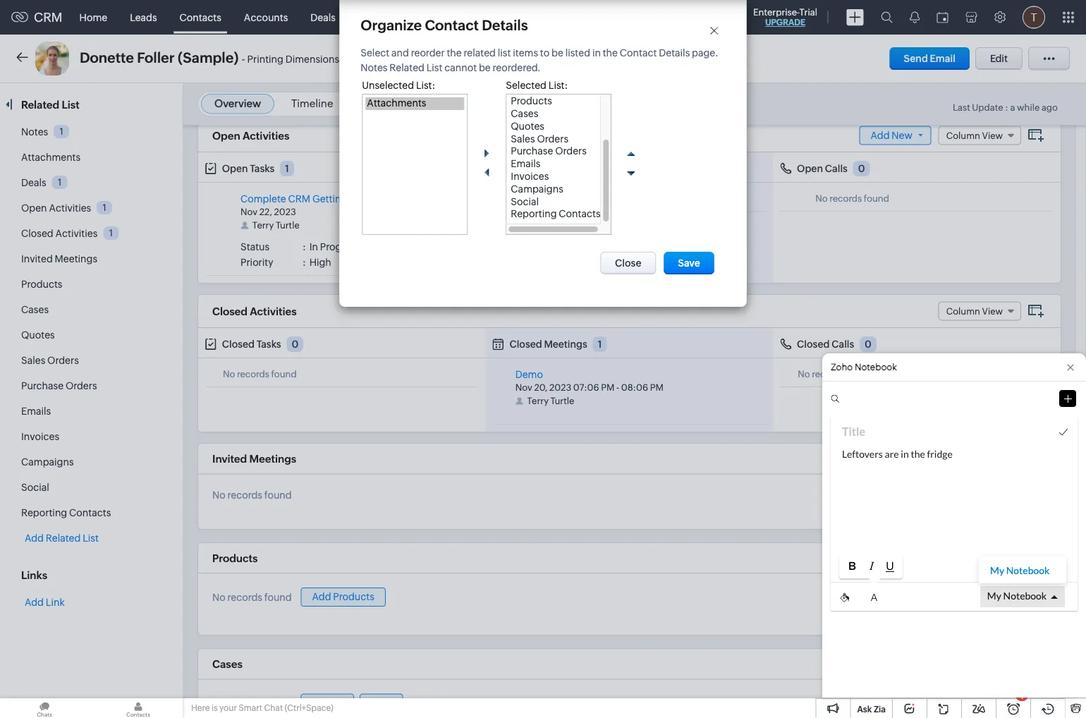 Task type: locate. For each thing, give the bounding box(es) containing it.
add for add new
[[871, 130, 890, 141]]

crm link
[[11, 10, 62, 25]]

sales orders link
[[21, 355, 79, 366]]

related up notes link
[[21, 98, 59, 111]]

complete
[[241, 194, 286, 205]]

related down reporting contacts link
[[46, 533, 81, 544]]

1 vertical spatial -
[[617, 383, 619, 393]]

contacts up add related list
[[69, 507, 111, 518]]

zoho
[[831, 362, 853, 372]]

1 horizontal spatial contact
[[620, 47, 657, 59]]

foller
[[137, 50, 175, 66]]

None submit
[[664, 252, 714, 274]]

0 horizontal spatial terry
[[252, 220, 274, 231]]

: left the in
[[303, 242, 306, 253]]

1 vertical spatial contact
[[620, 47, 657, 59]]

0 horizontal spatial be
[[479, 62, 491, 73]]

1 horizontal spatial crm
[[288, 194, 310, 205]]

tasks for closed activities
[[257, 339, 281, 350]]

list: for unselected list:
[[416, 80, 435, 91]]

crm
[[34, 10, 62, 25], [288, 194, 310, 205]]

1 vertical spatial orders
[[66, 380, 97, 391]]

1 right closed activities 'link'
[[109, 228, 113, 238]]

1 vertical spatial contacts
[[69, 507, 111, 518]]

terry down 22,
[[252, 220, 274, 231]]

orders up purchase orders
[[47, 355, 79, 366]]

tasks for open activities
[[250, 163, 275, 175]]

- left "printing"
[[242, 53, 245, 65]]

1 horizontal spatial turtle
[[551, 396, 574, 407]]

notes up the attachments
[[21, 126, 48, 138]]

1 vertical spatial terry turtle
[[527, 396, 574, 407]]

1 right 'open activities' link at left
[[103, 202, 106, 213]]

orders right purchase
[[66, 380, 97, 391]]

found
[[564, 194, 589, 204], [864, 194, 889, 204], [271, 369, 297, 380], [846, 369, 872, 380], [264, 490, 292, 501], [264, 592, 292, 603], [264, 698, 292, 709]]

pm right 08:06
[[650, 383, 664, 393]]

purchase
[[21, 380, 64, 391]]

turtle down 07:06
[[551, 396, 574, 407]]

20,
[[534, 383, 548, 393]]

2 the from the left
[[603, 47, 618, 59]]

accounts
[[244, 12, 288, 23]]

be right to
[[552, 47, 563, 59]]

add image
[[478, 145, 495, 162]]

0 vertical spatial terry
[[252, 220, 274, 231]]

0 horizontal spatial open activities
[[21, 202, 91, 214]]

enterprise-trial upgrade
[[753, 7, 818, 27]]

open tasks
[[222, 163, 275, 175]]

products
[[21, 279, 62, 290], [212, 552, 258, 565], [333, 592, 374, 603]]

pm right 07:06
[[601, 383, 615, 393]]

0 vertical spatial :
[[1005, 102, 1008, 113]]

add for add products
[[312, 592, 331, 603]]

turtle for demo
[[551, 396, 574, 407]]

details left page.
[[659, 47, 690, 59]]

terry down 20,
[[527, 396, 549, 407]]

upgrade
[[765, 18, 806, 27]]

(ctrl+space)
[[285, 703, 333, 713]]

contact inside select and reorder the related list items to be listed in the contact details page. notes related list cannot be reordered.
[[620, 47, 657, 59]]

activities
[[243, 130, 289, 142], [49, 202, 91, 214], [55, 228, 98, 239], [250, 305, 297, 318]]

add
[[871, 130, 890, 141], [25, 533, 44, 544], [312, 592, 331, 603], [25, 597, 44, 608]]

closed activities up invited meetings link
[[21, 228, 98, 239]]

turtle
[[276, 220, 300, 231], [551, 396, 574, 407]]

status
[[241, 242, 270, 253]]

0 vertical spatial related
[[390, 62, 425, 73]]

here
[[191, 703, 210, 713]]

- inside donette foller (sample) - printing dimensions (sample)
[[242, 53, 245, 65]]

1 vertical spatial list
[[62, 98, 80, 111]]

0 right 'open calls'
[[858, 163, 865, 175]]

1 vertical spatial tasks
[[250, 163, 275, 175]]

zoho notebook
[[831, 362, 897, 372]]

0 vertical spatial cases
[[21, 304, 49, 315]]

0 for open calls
[[858, 163, 865, 175]]

1 vertical spatial deals link
[[21, 177, 46, 188]]

your
[[219, 703, 237, 713]]

attachments
[[21, 152, 81, 163]]

list inside select and reorder the related list items to be listed in the contact details page. notes related list cannot be reordered.
[[427, 62, 443, 73]]

calls for closed activities
[[832, 339, 854, 350]]

0 vertical spatial closed activities
[[21, 228, 98, 239]]

the
[[447, 47, 462, 59], [603, 47, 618, 59]]

details up list
[[482, 17, 528, 33]]

be
[[552, 47, 563, 59], [479, 62, 491, 73]]

1 horizontal spatial list:
[[549, 80, 568, 91]]

deals link
[[299, 0, 347, 34], [21, 177, 46, 188]]

crm left home "link"
[[34, 10, 62, 25]]

list up the attachments
[[62, 98, 80, 111]]

0 vertical spatial nov
[[241, 207, 258, 218]]

reordered.
[[493, 62, 541, 73]]

2 pm from the left
[[650, 383, 664, 393]]

turtle down complete
[[276, 220, 300, 231]]

closed activities
[[21, 228, 98, 239], [212, 305, 297, 318]]

records
[[530, 194, 562, 204], [830, 194, 862, 204], [237, 369, 269, 380], [812, 369, 844, 380], [228, 490, 262, 501], [228, 592, 262, 603], [228, 698, 262, 709]]

1 horizontal spatial contacts
[[180, 12, 221, 23]]

open activities
[[212, 130, 289, 142], [21, 202, 91, 214]]

2 vertical spatial tasks
[[257, 339, 281, 350]]

to
[[540, 47, 550, 59]]

0 horizontal spatial pm
[[601, 383, 615, 393]]

chat
[[264, 703, 283, 713]]

be down related
[[479, 62, 491, 73]]

deals up printing dimensions (sample) link
[[311, 12, 336, 23]]

the right in
[[603, 47, 618, 59]]

1
[[60, 126, 63, 137], [285, 163, 289, 175], [58, 177, 62, 188], [103, 202, 106, 213], [109, 228, 113, 238], [598, 339, 602, 350]]

campaigns link
[[21, 456, 74, 468]]

0 horizontal spatial turtle
[[276, 220, 300, 231]]

0 horizontal spatial crm
[[34, 10, 62, 25]]

closed activities up "closed tasks"
[[212, 305, 297, 318]]

1 horizontal spatial invited meetings
[[212, 453, 296, 466]]

1 list: from the left
[[416, 80, 435, 91]]

deals down attachments link
[[21, 177, 46, 188]]

notes down select
[[361, 62, 388, 73]]

0 vertical spatial list
[[427, 62, 443, 73]]

1 horizontal spatial products
[[212, 552, 258, 565]]

0 vertical spatial details
[[482, 17, 528, 33]]

1 up 'open activities' link at left
[[58, 177, 62, 188]]

1 horizontal spatial invited
[[212, 453, 247, 466]]

deals link up printing dimensions (sample) link
[[299, 0, 347, 34]]

0 horizontal spatial notes
[[21, 126, 48, 138]]

terry turtle down 22,
[[252, 220, 300, 231]]

: left "high" in the top left of the page
[[303, 257, 306, 268]]

activities up "closed tasks"
[[250, 305, 297, 318]]

add link
[[25, 597, 65, 608]]

0 vertical spatial orders
[[47, 355, 79, 366]]

0 vertical spatial notes
[[361, 62, 388, 73]]

: for : high
[[303, 257, 306, 268]]

1 horizontal spatial list
[[83, 533, 99, 544]]

nov down demo
[[515, 383, 532, 393]]

:
[[1005, 102, 1008, 113], [303, 242, 306, 253], [303, 257, 306, 268]]

reporting contacts
[[21, 507, 111, 518]]

1 horizontal spatial be
[[552, 47, 563, 59]]

0 horizontal spatial list:
[[416, 80, 435, 91]]

0 vertical spatial contact
[[425, 17, 479, 33]]

: left a
[[1005, 102, 1008, 113]]

1 vertical spatial calls
[[825, 163, 848, 175]]

1 vertical spatial nov
[[515, 383, 532, 393]]

related down and
[[390, 62, 425, 73]]

1 vertical spatial closed activities
[[212, 305, 297, 318]]

0 vertical spatial crm
[[34, 10, 62, 25]]

terry
[[252, 220, 274, 231], [527, 396, 549, 407]]

1 vertical spatial invited meetings
[[212, 453, 296, 466]]

2 list: from the left
[[549, 80, 568, 91]]

orders for purchase orders
[[66, 380, 97, 391]]

cases
[[21, 304, 49, 315], [212, 658, 243, 671]]

no
[[515, 194, 528, 204], [816, 194, 828, 204], [223, 369, 235, 380], [798, 369, 810, 380], [212, 490, 226, 501], [212, 592, 226, 603], [212, 698, 226, 709]]

open activities up closed activities 'link'
[[21, 202, 91, 214]]

0 horizontal spatial deals
[[21, 177, 46, 188]]

1 horizontal spatial open activities
[[212, 130, 289, 142]]

0 vertical spatial invited meetings
[[21, 253, 97, 265]]

2 horizontal spatial list
[[427, 62, 443, 73]]

cases up your
[[212, 658, 243, 671]]

terry turtle down 20,
[[527, 396, 574, 407]]

list
[[427, 62, 443, 73], [62, 98, 80, 111], [83, 533, 99, 544]]

cases up quotes
[[21, 304, 49, 315]]

2023 inside the complete crm getting started steps nov 22, 2023
[[274, 207, 296, 218]]

0 vertical spatial deals
[[311, 12, 336, 23]]

contacts
[[180, 12, 221, 23], [69, 507, 111, 518]]

add for add related list
[[25, 533, 44, 544]]

1 vertical spatial terry
[[527, 396, 549, 407]]

0 right "closed tasks"
[[292, 339, 299, 350]]

1 horizontal spatial pm
[[650, 383, 664, 393]]

1 vertical spatial 2023
[[549, 383, 572, 393]]

1 horizontal spatial deals
[[311, 12, 336, 23]]

priority
[[241, 257, 273, 268]]

no records found
[[515, 194, 589, 204], [816, 194, 889, 204], [223, 369, 297, 380], [798, 369, 872, 380], [212, 490, 292, 501], [212, 592, 292, 603], [212, 698, 292, 709]]

list: down "reorder"
[[416, 80, 435, 91]]

calls
[[471, 12, 493, 23], [825, 163, 848, 175], [832, 339, 854, 350]]

1 vertical spatial details
[[659, 47, 690, 59]]

remove image
[[478, 164, 495, 181]]

sales orders
[[21, 355, 79, 366]]

send email
[[904, 53, 956, 64]]

0 vertical spatial invited
[[21, 253, 53, 265]]

1 vertical spatial crm
[[288, 194, 310, 205]]

(sample) down 'contacts' link in the top left of the page
[[178, 50, 239, 66]]

1 horizontal spatial terry turtle
[[527, 396, 574, 407]]

0 vertical spatial calls
[[471, 12, 493, 23]]

2 vertical spatial :
[[303, 257, 306, 268]]

notes inside select and reorder the related list items to be listed in the contact details page. notes related list cannot be reordered.
[[361, 62, 388, 73]]

donette
[[80, 50, 134, 66]]

1 vertical spatial related
[[21, 98, 59, 111]]

0 horizontal spatial the
[[447, 47, 462, 59]]

closed tasks
[[222, 339, 281, 350]]

terry turtle for complete crm getting started steps
[[252, 220, 300, 231]]

contact down projects link
[[620, 47, 657, 59]]

1 horizontal spatial 2023
[[549, 383, 572, 393]]

1 horizontal spatial cases
[[212, 658, 243, 671]]

selected list:
[[506, 80, 568, 91]]

ago
[[1042, 102, 1058, 113]]

0 vertical spatial terry turtle
[[252, 220, 300, 231]]

quotes
[[21, 329, 55, 341]]

list down "reorder"
[[427, 62, 443, 73]]

0 horizontal spatial deals link
[[21, 177, 46, 188]]

1 vertical spatial open activities
[[21, 202, 91, 214]]

list down reporting contacts
[[83, 533, 99, 544]]

(sample) up unselected
[[341, 54, 382, 65]]

1 horizontal spatial the
[[603, 47, 618, 59]]

1 horizontal spatial -
[[617, 383, 619, 393]]

is
[[212, 703, 218, 713]]

1 horizontal spatial nov
[[515, 383, 532, 393]]

0 horizontal spatial invited
[[21, 253, 53, 265]]

0 up zoho notebook
[[865, 339, 872, 350]]

timeline
[[291, 97, 333, 110]]

1 horizontal spatial details
[[659, 47, 690, 59]]

1 vertical spatial cases
[[212, 658, 243, 671]]

2023 right 20,
[[549, 383, 572, 393]]

0 horizontal spatial -
[[242, 53, 245, 65]]

nov left 22,
[[241, 207, 258, 218]]

1 vertical spatial turtle
[[551, 396, 574, 407]]

contacts up donette foller (sample) - printing dimensions (sample)
[[180, 12, 221, 23]]

1 horizontal spatial deals link
[[299, 0, 347, 34]]

list
[[498, 47, 511, 59]]

0 vertical spatial turtle
[[276, 220, 300, 231]]

0 for closed calls
[[865, 339, 872, 350]]

crm left getting
[[288, 194, 310, 205]]

list: down select and reorder the related list items to be listed in the contact details page. notes related list cannot be reordered.
[[549, 80, 568, 91]]

terry for demo
[[527, 396, 549, 407]]

smart
[[239, 703, 262, 713]]

0 horizontal spatial list
[[62, 98, 80, 111]]

1 vertical spatial invited
[[212, 453, 247, 466]]

organize
[[361, 17, 422, 33]]

2023
[[274, 207, 296, 218], [549, 383, 572, 393]]

1 horizontal spatial (sample)
[[341, 54, 382, 65]]

None button
[[600, 252, 656, 274]]

- inside demo nov 20, 2023 07:06 pm - 08:06 pm
[[617, 383, 619, 393]]

0 vertical spatial be
[[552, 47, 563, 59]]

0 horizontal spatial terry turtle
[[252, 220, 300, 231]]

move down image
[[622, 164, 639, 181]]

1 the from the left
[[447, 47, 462, 59]]

1 pm from the left
[[601, 383, 615, 393]]

add new
[[871, 130, 913, 141]]

1 vertical spatial deals
[[21, 177, 46, 188]]

contact up "reorder"
[[425, 17, 479, 33]]

list:
[[416, 80, 435, 91], [549, 80, 568, 91]]

- left 08:06
[[617, 383, 619, 393]]

listed
[[565, 47, 590, 59]]

open activities up open tasks at top left
[[212, 130, 289, 142]]

nov
[[241, 207, 258, 218], [515, 383, 532, 393]]

overview
[[214, 97, 261, 110]]

deals link down attachments link
[[21, 177, 46, 188]]

tasks
[[358, 12, 383, 23], [250, 163, 275, 175], [257, 339, 281, 350]]

0 horizontal spatial 2023
[[274, 207, 296, 218]]

1 horizontal spatial notes
[[361, 62, 388, 73]]

2023 right 22,
[[274, 207, 296, 218]]

1 vertical spatial products
[[212, 552, 258, 565]]

1 vertical spatial :
[[303, 242, 306, 253]]

the up cannot
[[447, 47, 462, 59]]

1 right notes link
[[60, 126, 63, 137]]

(sample)
[[178, 50, 239, 66], [341, 54, 382, 65]]



Task type: vqa. For each thing, say whether or not it's contained in the screenshot.
first pm from right
yes



Task type: describe. For each thing, give the bounding box(es) containing it.
open activities link
[[21, 202, 91, 214]]

calls link
[[460, 0, 505, 34]]

add for add link
[[25, 597, 44, 608]]

reports link
[[505, 0, 563, 34]]

add related list
[[25, 533, 99, 544]]

turtle for complete crm getting started steps
[[276, 220, 300, 231]]

demo link
[[515, 369, 543, 381]]

progress
[[320, 242, 360, 253]]

reporting
[[21, 507, 67, 518]]

0 for closed tasks
[[292, 339, 299, 350]]

0 horizontal spatial contacts
[[69, 507, 111, 518]]

a
[[1010, 102, 1015, 113]]

last
[[953, 102, 970, 113]]

activities up closed activities 'link'
[[49, 202, 91, 214]]

tasks link
[[347, 0, 394, 34]]

unselected list:
[[362, 80, 435, 91]]

1 for deals
[[58, 177, 62, 188]]

timeline link
[[291, 97, 333, 110]]

07:06
[[573, 383, 599, 393]]

ask zia
[[857, 704, 886, 714]]

leads
[[130, 12, 157, 23]]

details inside select and reorder the related list items to be listed in the contact details page. notes related list cannot be reordered.
[[659, 47, 690, 59]]

closed activities link
[[21, 228, 98, 239]]

started
[[349, 194, 383, 205]]

in
[[309, 242, 318, 253]]

calls for open activities
[[825, 163, 848, 175]]

0 vertical spatial deals link
[[299, 0, 347, 34]]

invited meetings link
[[21, 253, 97, 265]]

nov inside demo nov 20, 2023 07:06 pm - 08:06 pm
[[515, 383, 532, 393]]

1 horizontal spatial closed activities
[[212, 305, 297, 318]]

enterprise-
[[753, 7, 800, 17]]

and
[[392, 47, 409, 59]]

move up image
[[622, 145, 639, 162]]

notebook
[[855, 362, 897, 372]]

list: for selected list:
[[549, 80, 568, 91]]

chats image
[[0, 698, 89, 718]]

complete crm getting started steps nov 22, 2023
[[241, 194, 410, 218]]

attachments link
[[21, 152, 81, 163]]

emails link
[[21, 406, 51, 417]]

dimensions
[[285, 54, 339, 65]]

purchase orders
[[21, 380, 97, 391]]

last update : a while ago
[[953, 102, 1058, 113]]

unselected
[[362, 80, 414, 91]]

overview link
[[214, 97, 261, 110]]

printing
[[247, 54, 283, 65]]

orders for sales orders
[[47, 355, 79, 366]]

0 horizontal spatial closed activities
[[21, 228, 98, 239]]

here is your smart chat (ctrl+space)
[[191, 703, 333, 713]]

social
[[21, 482, 49, 493]]

new
[[892, 130, 913, 141]]

home link
[[68, 0, 119, 34]]

terry turtle for demo
[[527, 396, 574, 407]]

home
[[79, 12, 107, 23]]

0 vertical spatial tasks
[[358, 12, 383, 23]]

1 for closed activities
[[109, 228, 113, 238]]

cases link
[[21, 304, 49, 315]]

select and reorder the related list items to be listed in the contact details page. notes related list cannot be reordered.
[[361, 47, 719, 73]]

campaigns
[[21, 456, 74, 468]]

activities up open tasks at top left
[[243, 130, 289, 142]]

selected
[[506, 80, 547, 91]]

0 left move down icon
[[591, 163, 598, 175]]

add products link
[[301, 588, 386, 607]]

related
[[464, 47, 496, 59]]

email
[[930, 53, 956, 64]]

nov inside the complete crm getting started steps nov 22, 2023
[[241, 207, 258, 218]]

0 horizontal spatial (sample)
[[178, 50, 239, 66]]

meetings link
[[394, 0, 460, 34]]

printing dimensions (sample) link
[[247, 53, 382, 65]]

0 horizontal spatial products
[[21, 279, 62, 290]]

1 for open activities
[[103, 202, 106, 213]]

related inside select and reorder the related list items to be listed in the contact details page. notes related list cannot be reordered.
[[390, 62, 425, 73]]

0 vertical spatial open activities
[[212, 130, 289, 142]]

organize contact details
[[361, 17, 528, 33]]

0 horizontal spatial details
[[482, 17, 528, 33]]

send
[[904, 53, 928, 64]]

reorder
[[411, 47, 445, 59]]

2 vertical spatial products
[[333, 592, 374, 603]]

in
[[592, 47, 601, 59]]

1 up demo nov 20, 2023 07:06 pm - 08:06 pm
[[598, 339, 602, 350]]

cannot
[[445, 62, 477, 73]]

update
[[972, 102, 1004, 113]]

invoices
[[21, 431, 59, 442]]

select
[[361, 47, 390, 59]]

08:06
[[621, 383, 648, 393]]

page.
[[692, 47, 719, 59]]

emails
[[21, 406, 51, 417]]

notes link
[[21, 126, 48, 138]]

high
[[309, 257, 331, 268]]

leads link
[[119, 0, 168, 34]]

terry for complete crm getting started steps
[[252, 220, 274, 231]]

(sample) inside donette foller (sample) - printing dimensions (sample)
[[341, 54, 382, 65]]

closed meetings
[[510, 339, 587, 350]]

2023 inside demo nov 20, 2023 07:06 pm - 08:06 pm
[[549, 383, 572, 393]]

purchase orders link
[[21, 380, 97, 391]]

0 horizontal spatial invited meetings
[[21, 253, 97, 265]]

edit button
[[975, 47, 1023, 70]]

2 vertical spatial related
[[46, 533, 81, 544]]

sales
[[21, 355, 45, 366]]

items
[[513, 47, 538, 59]]

edit
[[990, 53, 1008, 64]]

getting
[[312, 194, 347, 205]]

demo nov 20, 2023 07:06 pm - 08:06 pm
[[515, 369, 664, 393]]

1 for notes
[[60, 126, 63, 137]]

steps
[[385, 194, 410, 205]]

reports
[[516, 12, 552, 23]]

links
[[21, 569, 47, 582]]

reporting contacts link
[[21, 507, 111, 518]]

open calls
[[797, 163, 848, 175]]

: in progress
[[303, 242, 360, 253]]

0 vertical spatial contacts
[[180, 12, 221, 23]]

activities up invited meetings link
[[55, 228, 98, 239]]

accounts link
[[233, 0, 299, 34]]

open meetings
[[510, 163, 581, 175]]

crm inside the complete crm getting started steps nov 22, 2023
[[288, 194, 310, 205]]

invoices link
[[21, 431, 59, 442]]

contacts image
[[94, 698, 183, 718]]

2 vertical spatial list
[[83, 533, 99, 544]]

: for : in progress
[[303, 242, 306, 253]]

1 up complete
[[285, 163, 289, 175]]

1 vertical spatial be
[[479, 62, 491, 73]]

donette foller (sample) - printing dimensions (sample)
[[80, 50, 382, 66]]



